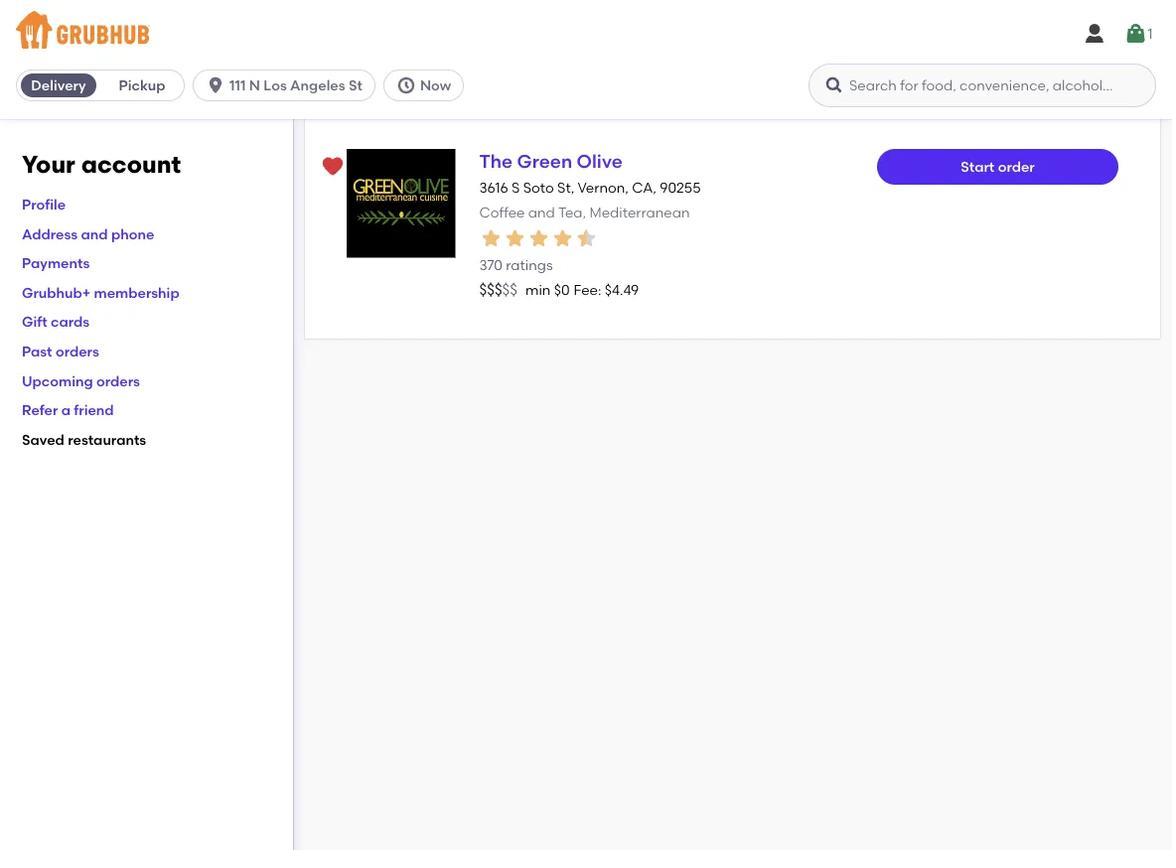 Task type: vqa. For each thing, say whether or not it's contained in the screenshot.
the 'orders'
yes



Task type: locate. For each thing, give the bounding box(es) containing it.
111
[[229, 77, 246, 94]]

svg image inside 1 button
[[1124, 22, 1148, 46]]

1 button
[[1124, 16, 1153, 52]]

orders
[[56, 343, 99, 360], [96, 372, 140, 389]]

0 vertical spatial svg image
[[1124, 22, 1148, 46]]

payments link
[[22, 255, 90, 272]]

past
[[22, 343, 52, 360]]

phone
[[111, 225, 154, 242]]

green
[[517, 150, 572, 172]]

star icon image
[[479, 226, 503, 250], [503, 226, 527, 250], [527, 226, 551, 250], [551, 226, 575, 250], [575, 226, 599, 250], [575, 226, 599, 250]]

orders up "upcoming orders"
[[56, 343, 99, 360]]

and
[[528, 204, 555, 220], [81, 225, 108, 242]]

pickup button
[[100, 70, 184, 101]]

n
[[249, 77, 260, 94]]

1 horizontal spatial and
[[528, 204, 555, 220]]

0 horizontal spatial and
[[81, 225, 108, 242]]

111 n los angeles st
[[229, 77, 362, 94]]

orders up friend
[[96, 372, 140, 389]]

0 horizontal spatial svg image
[[206, 75, 225, 95]]

svg image inside now button
[[396, 75, 416, 95]]

grubhub+ membership
[[22, 284, 179, 301]]

gift cards
[[22, 314, 90, 330]]

s
[[512, 179, 520, 196]]

2 horizontal spatial svg image
[[1083, 22, 1107, 46]]

Search for food, convenience, alcohol... search field
[[809, 64, 1156, 107]]

saved restaurant button
[[315, 149, 351, 185]]

svg image inside 111 n los angeles st button
[[206, 75, 225, 95]]

370
[[479, 257, 503, 274]]

address and phone link
[[22, 225, 154, 242]]

friend
[[74, 402, 114, 419]]

1 horizontal spatial svg image
[[396, 75, 416, 95]]

and left phone
[[81, 225, 108, 242]]

upcoming orders
[[22, 372, 140, 389]]

svg image left 111
[[206, 75, 225, 95]]

fee:
[[574, 281, 601, 298]]

svg image left now
[[396, 75, 416, 95]]

your
[[22, 150, 75, 179]]

$$$
[[479, 281, 502, 299]]

and down soto
[[528, 204, 555, 220]]

upcoming
[[22, 372, 93, 389]]

orders for upcoming orders
[[96, 372, 140, 389]]

profile link
[[22, 196, 66, 213]]

0 vertical spatial and
[[528, 204, 555, 220]]

pickup
[[119, 77, 165, 94]]

refer a friend link
[[22, 402, 114, 419]]

a
[[61, 402, 71, 419]]

upcoming orders link
[[22, 372, 140, 389]]

$4.49
[[605, 281, 639, 298]]

saved restaurants
[[22, 431, 146, 448]]

1 horizontal spatial svg image
[[1124, 22, 1148, 46]]

svg image left 1 button
[[1083, 22, 1107, 46]]

address and phone
[[22, 225, 154, 242]]

$$$$$
[[479, 281, 518, 299]]

tea,
[[558, 204, 586, 220]]

refer
[[22, 402, 58, 419]]

address
[[22, 225, 78, 242]]

mediterranean
[[590, 204, 690, 220]]

now button
[[383, 70, 472, 101]]

order
[[998, 158, 1035, 175]]

vernon,
[[578, 179, 629, 196]]

0 horizontal spatial svg image
[[824, 75, 844, 95]]

svg image
[[1083, 22, 1107, 46], [206, 75, 225, 95], [396, 75, 416, 95]]

gift cards link
[[22, 314, 90, 330]]

min
[[525, 281, 551, 298]]

svg image
[[1124, 22, 1148, 46], [824, 75, 844, 95]]

svg image for 111 n los angeles st
[[206, 75, 225, 95]]

1 vertical spatial orders
[[96, 372, 140, 389]]

0 vertical spatial orders
[[56, 343, 99, 360]]

saved restaurant image
[[321, 155, 345, 179]]

past orders link
[[22, 343, 99, 360]]

now
[[420, 77, 451, 94]]

3616
[[479, 179, 508, 196]]

grubhub+
[[22, 284, 91, 301]]



Task type: describe. For each thing, give the bounding box(es) containing it.
90255
[[660, 179, 701, 196]]

restaurants
[[68, 431, 146, 448]]

370 ratings
[[479, 257, 553, 274]]

1
[[1148, 25, 1153, 42]]

and inside the green olive 3616 s soto st, vernon, ca, 90255 coffee and tea, mediterranean
[[528, 204, 555, 220]]

st,
[[557, 179, 574, 196]]

1 vertical spatial and
[[81, 225, 108, 242]]

ratings
[[506, 257, 553, 274]]

ca,
[[632, 179, 656, 196]]

cards
[[51, 314, 90, 330]]

$0
[[554, 281, 570, 298]]

your account
[[22, 150, 181, 179]]

grubhub+ membership link
[[22, 284, 179, 301]]

min $0 fee: $4.49
[[525, 281, 639, 298]]

start
[[961, 158, 995, 175]]

soto
[[523, 179, 554, 196]]

account
[[81, 150, 181, 179]]

the green olive 3616 s soto st, vernon, ca, 90255 coffee and tea, mediterranean
[[479, 150, 701, 220]]

payments
[[22, 255, 90, 272]]

st
[[349, 77, 362, 94]]

1 vertical spatial svg image
[[824, 75, 844, 95]]

start order button
[[877, 149, 1119, 185]]

delivery button
[[17, 70, 100, 101]]

saved
[[22, 431, 64, 448]]

delivery
[[31, 77, 86, 94]]

refer a friend
[[22, 402, 114, 419]]

membership
[[94, 284, 179, 301]]

main navigation navigation
[[0, 0, 1172, 119]]

saved restaurants link
[[22, 431, 146, 448]]

gift
[[22, 314, 47, 330]]

past orders
[[22, 343, 99, 360]]

angeles
[[290, 77, 345, 94]]

los
[[264, 77, 287, 94]]

the green olive link
[[479, 150, 623, 172]]

111 n los angeles st button
[[193, 70, 383, 101]]

the
[[479, 150, 513, 172]]

olive
[[577, 150, 623, 172]]

svg image for now
[[396, 75, 416, 95]]

profile
[[22, 196, 66, 213]]

start order
[[961, 158, 1035, 175]]

coffee
[[479, 204, 525, 220]]

the green olive logo image
[[347, 149, 455, 258]]

orders for past orders
[[56, 343, 99, 360]]



